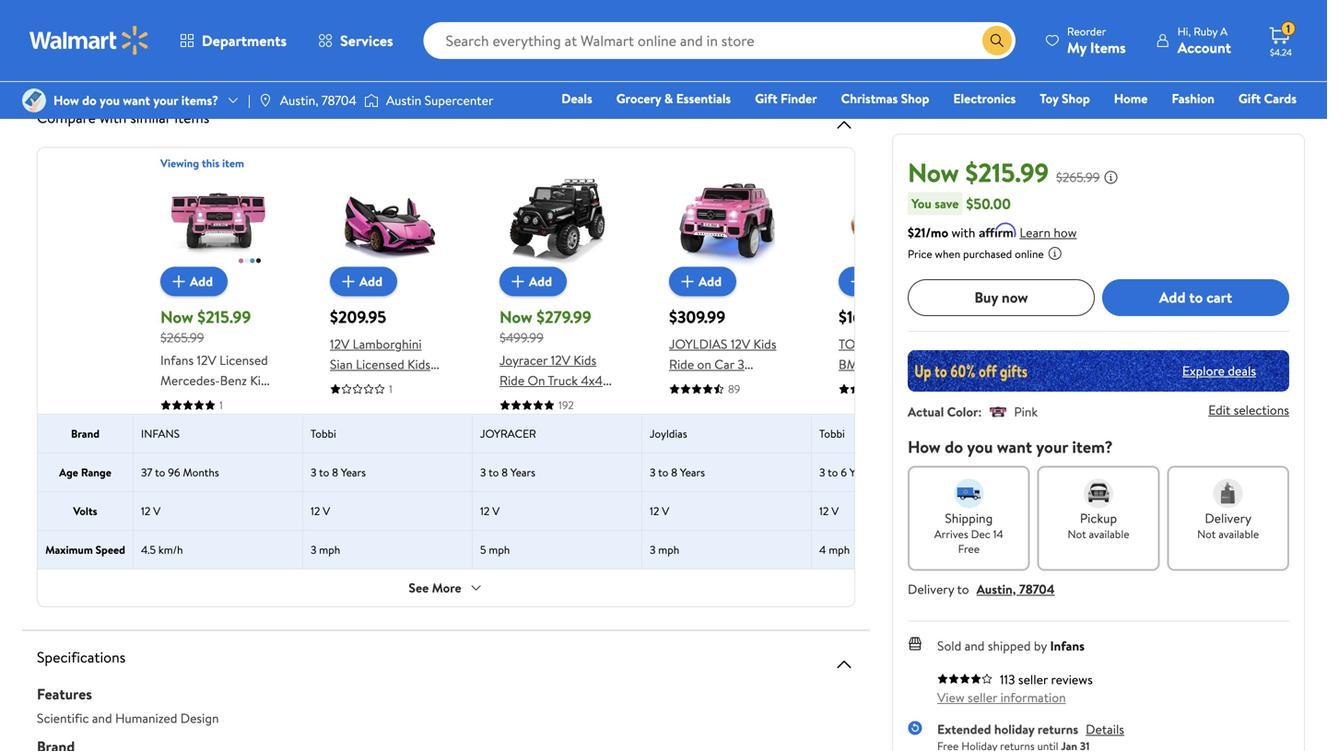 Task type: vqa. For each thing, say whether or not it's contained in the screenshot.


Task type: locate. For each thing, give the bounding box(es) containing it.
1 3 mph cell from the left
[[303, 531, 473, 569]]

0 horizontal spatial 3 to 8 years
[[311, 465, 366, 480]]

0 horizontal spatial want
[[123, 91, 150, 109]]

2 add to cart image from the left
[[507, 271, 529, 293]]

years for first 3 to 8 years cell from left
[[341, 465, 366, 480]]

not inside delivery not available
[[1197, 526, 1216, 542]]

$215.99
[[965, 154, 1049, 190], [197, 306, 251, 329]]

0 horizontal spatial led
[[718, 457, 742, 475]]

1 horizontal spatial 4
[[819, 542, 826, 558]]

add to cart image inside the $169.99 group
[[846, 271, 868, 293]]

add inside now $279.99 'group'
[[529, 272, 552, 290]]

intent image for pickup image
[[1084, 479, 1113, 508]]

5 mph cell
[[473, 531, 642, 569]]

available inside delivery not available
[[1219, 526, 1259, 542]]

2 vertical spatial 1
[[219, 397, 223, 413]]

pink up how do you want your item?
[[1014, 403, 1038, 420]]

v
[[153, 503, 161, 519], [323, 503, 330, 519], [492, 503, 500, 519], [662, 503, 669, 519], [831, 503, 839, 519]]

add up the $279.99
[[529, 272, 552, 290]]

1 horizontal spatial 3 mph
[[650, 542, 679, 558]]

add to cart image inside $309.99 group
[[676, 271, 699, 293]]

0 horizontal spatial available
[[1089, 526, 1129, 542]]

and left we
[[699, 30, 719, 48]]

kids inside $209.95 12v lamborghini sian licensed kids ride on car with remote control, pink car for girls toddlers
[[407, 355, 430, 373]]

2 v from the left
[[323, 503, 330, 519]]

essentials
[[676, 89, 731, 107]]

remote up the 10ah
[[500, 412, 544, 430]]

0 vertical spatial mercedes-
[[160, 371, 220, 389]]

free
[[958, 541, 980, 556]]

1 horizontal spatial mercedes-
[[669, 396, 729, 414]]

5 row from the top
[[38, 530, 1151, 569]]

10ah
[[500, 432, 527, 450]]

1 vertical spatial mercedes-
[[669, 396, 729, 414]]

0 vertical spatial toy
[[1040, 89, 1059, 107]]

with left similar
[[99, 107, 127, 128]]

3 12 from the left
[[480, 503, 490, 519]]

years inside cell
[[850, 465, 875, 480]]

add to cart image
[[168, 271, 190, 293], [507, 271, 529, 293], [676, 271, 699, 293], [846, 271, 868, 293]]

12 v
[[141, 503, 161, 519], [311, 503, 330, 519], [480, 503, 500, 519], [650, 503, 669, 519], [819, 503, 839, 519]]

37 to 96 months
[[141, 465, 219, 480]]

mercedes- inside now $215.99 $265.99 infans 12v licensed mercedes-benz kids ride on car rc motorized vehicles w/ trunk pink
[[160, 371, 220, 389]]

extended
[[937, 720, 991, 738]]

control, up girls
[[377, 396, 424, 414]]

3 v from the left
[[492, 503, 500, 519]]

0 horizontal spatial now
[[160, 306, 193, 329]]

add to cart image inside now $279.99 'group'
[[507, 271, 529, 293]]

0 horizontal spatial music,
[[500, 534, 535, 552]]

powered down car,
[[839, 396, 888, 414]]

your left items?
[[153, 91, 178, 109]]

add button inside now $215.99 group
[[160, 267, 228, 296]]

infans right by
[[1050, 637, 1085, 655]]

gift for cards
[[1239, 89, 1261, 107]]

control, down the seater
[[547, 412, 593, 430]]

8 down the 10ah
[[502, 465, 508, 480]]

i8
[[872, 355, 883, 373]]

here,
[[668, 30, 696, 48]]

1 add to cart image from the left
[[168, 271, 190, 293]]

3 add to cart image from the left
[[676, 271, 699, 293]]

0 horizontal spatial your
[[153, 91, 178, 109]]

mercedes-
[[160, 371, 220, 389], [669, 396, 729, 414]]

online
[[1015, 246, 1044, 262]]

not down the intent image for pickup
[[1068, 526, 1086, 542]]

benz up rc
[[220, 371, 247, 389]]

1 inside group
[[219, 397, 223, 413]]

tobbi for first 'tobbi' "cell" from the left
[[311, 426, 336, 441]]

1 horizontal spatial austin,
[[977, 580, 1016, 598]]

infans inside now $215.99 $265.99 infans 12v licensed mercedes-benz kids ride on car rc motorized vehicles w/ trunk pink
[[160, 351, 194, 369]]

available down intent image for delivery at the right of the page
[[1219, 526, 1259, 542]]

1 years from the left
[[341, 465, 366, 480]]

mercedes- up motorized
[[160, 371, 220, 389]]

1 3 to 8 years cell from the left
[[303, 453, 473, 491]]

1 vertical spatial want
[[997, 435, 1032, 458]]

age range row header
[[38, 453, 134, 491]]

specifications image
[[833, 653, 855, 676]]

12v up sian
[[330, 335, 350, 353]]

1 add button from the left
[[160, 267, 228, 296]]

buy now button
[[908, 279, 1095, 316]]

0 horizontal spatial how
[[53, 91, 79, 109]]

items
[[1090, 37, 1126, 58]]

one debit
[[1155, 115, 1218, 133]]

2 horizontal spatial now
[[908, 154, 959, 190]]

1 inside $209.95 group
[[389, 381, 393, 397]]

row header
[[38, 170, 134, 414]]

add for 12v
[[359, 272, 382, 290]]

1 vertical spatial &
[[599, 392, 607, 410]]

12 v cell down lights
[[642, 492, 812, 530]]

1 horizontal spatial available
[[1219, 526, 1259, 542]]

speeds
[[669, 376, 709, 394], [500, 574, 539, 592]]

control, down bluetooth,
[[669, 457, 715, 475]]

0 vertical spatial electric
[[669, 416, 712, 434]]

car left rc
[[209, 392, 229, 410]]

ride up motorized
[[160, 392, 185, 410]]

1 shop from the left
[[901, 89, 929, 107]]

available
[[1089, 526, 1129, 542], [1219, 526, 1259, 542]]

4 mph from the left
[[829, 542, 850, 558]]

3 mph cell up see more
[[303, 531, 473, 569]]

control, inside now $279.99 $499.99 joyracer 12v kids ride on truck 4x4 car with 2 seater & remote control, 10ah battery powered electric ride on toys w/ 4*75w motor, bluetooth mp3 music, 4 wheels suspension, 3 speeds black
[[547, 412, 593, 430]]

1 8 from the left
[[332, 465, 338, 480]]

0 vertical spatial want
[[123, 91, 150, 109]]

delivery down 4 mph cell
[[908, 580, 954, 598]]

&
[[664, 89, 673, 107], [599, 392, 607, 410]]

now inside now $215.99 $265.99 infans 12v licensed mercedes-benz kids ride on car rc motorized vehicles w/ trunk pink
[[160, 306, 193, 329]]

led inside $169.99 tobbi licensed bmw i8 12v kids ride on car, battery powered ride on toys with remote control, led lights, mp3, music, horn,spring suspension,orange
[[888, 436, 911, 454]]

do for how do you want your items?
[[82, 91, 96, 109]]

3 to 8 years cell
[[303, 453, 473, 491], [473, 453, 642, 491], [642, 453, 812, 491]]

0 horizontal spatial powered
[[500, 453, 548, 470]]

Walmart Site-Wide search field
[[424, 22, 1015, 59]]

1 vertical spatial music,
[[500, 534, 535, 552]]

1 horizontal spatial delivery
[[1205, 509, 1252, 527]]

2 available from the left
[[1219, 526, 1259, 542]]

car inside $309.99 joyldias 12v kids ride on car 3 speeds licensed mercedes-benz electric toy w/ bluetooth, remote control, led lights (pink)
[[715, 355, 734, 373]]

2 add button from the left
[[330, 267, 397, 296]]

1 horizontal spatial $265.99
[[1056, 168, 1100, 186]]

joyldias cell
[[642, 415, 812, 453]]

0 horizontal spatial tobbi
[[311, 426, 336, 441]]

$265.99 inside now $215.99 $265.99 infans 12v licensed mercedes-benz kids ride on car rc motorized vehicles w/ trunk pink
[[160, 329, 204, 347]]

add inside $209.95 group
[[359, 272, 382, 290]]

0 horizontal spatial &
[[599, 392, 607, 410]]

row containing age range
[[38, 453, 1151, 491]]

infans up motorized
[[160, 351, 194, 369]]

3 inside cell
[[819, 465, 825, 480]]

add button inside $209.95 group
[[330, 267, 397, 296]]

1 horizontal spatial 78704
[[1019, 580, 1055, 598]]

2 horizontal spatial 1
[[1287, 21, 1290, 37]]

add button for joyldias
[[669, 267, 736, 296]]

14
[[993, 526, 1004, 542]]

2 horizontal spatial w/
[[737, 416, 751, 434]]

4x4
[[581, 371, 603, 389]]

0 horizontal spatial pink
[[211, 432, 234, 450]]

view seller information link
[[937, 688, 1066, 706]]

how down actual
[[908, 435, 941, 458]]

remote inside now $279.99 $499.99 joyracer 12v kids ride on truck 4x4 car with 2 seater & remote control, 10ah battery powered electric ride on toys w/ 4*75w motor, bluetooth mp3 music, 4 wheels suspension, 3 speeds black
[[500, 412, 544, 430]]

0 vertical spatial &
[[664, 89, 673, 107]]

1 v from the left
[[153, 503, 161, 519]]

3 mph from the left
[[658, 542, 679, 558]]

1 horizontal spatial seller
[[1018, 670, 1048, 688]]

4 v from the left
[[662, 503, 669, 519]]

1 vertical spatial $215.99
[[197, 306, 251, 329]]

mph for second 3 mph cell from the left
[[658, 542, 679, 558]]

78704 up by
[[1019, 580, 1055, 598]]

4
[[538, 534, 546, 552], [819, 542, 826, 558]]

& right grocery
[[664, 89, 673, 107]]

details button
[[1086, 720, 1124, 738]]

on up motorized
[[189, 392, 206, 410]]

0 horizontal spatial 4
[[538, 534, 546, 552]]

now for now $279.99 $499.99 joyracer 12v kids ride on truck 4x4 car with 2 seater & remote control, 10ah battery powered electric ride on toys w/ 4*75w motor, bluetooth mp3 music, 4 wheels suspension, 3 speeds black
[[500, 306, 533, 329]]

v for 2nd 12 v cell from left
[[323, 503, 330, 519]]

tobbi
[[839, 335, 875, 353]]

3 to 8 years down bluetooth,
[[650, 465, 705, 480]]

1 vertical spatial benz
[[729, 396, 756, 414]]

kids right joyldias
[[753, 335, 776, 353]]

3 years from the left
[[680, 465, 705, 480]]

1 vertical spatial see
[[409, 579, 429, 597]]

how for how do you want your item?
[[908, 435, 941, 458]]

wheels
[[549, 534, 589, 552]]

kids inside $169.99 tobbi licensed bmw i8 12v kids ride on car, battery powered ride on toys with remote control, led lights, mp3, music, horn,spring suspension,orange
[[909, 355, 932, 373]]

deals link
[[553, 88, 601, 108]]

music, inside now $279.99 $499.99 joyracer 12v kids ride on truck 4x4 car with 2 seater & remote control, 10ah battery powered electric ride on toys w/ 4*75w motor, bluetooth mp3 music, 4 wheels suspension, 3 speeds black
[[500, 534, 535, 552]]

12 v cell
[[134, 492, 303, 530], [303, 492, 473, 530], [473, 492, 642, 530], [642, 492, 812, 530], [812, 492, 982, 530]]

1 vertical spatial $265.99
[[160, 329, 204, 347]]

kids inside now $279.99 $499.99 joyracer 12v kids ride on truck 4x4 car with 2 seater & remote control, 10ah battery powered electric ride on toys w/ 4*75w motor, bluetooth mp3 music, 4 wheels suspension, 3 speeds black
[[573, 351, 597, 369]]

control, inside $309.99 joyldias 12v kids ride on car 3 speeds licensed mercedes-benz electric toy w/ bluetooth, remote control, led lights (pink)
[[669, 457, 715, 475]]

5 12 v cell from the left
[[812, 492, 982, 530]]

age range
[[59, 465, 111, 480]]

0 horizontal spatial 78704
[[322, 91, 357, 109]]

1 horizontal spatial do
[[945, 435, 963, 458]]

1 for $209.95
[[389, 381, 393, 397]]

your for items?
[[153, 91, 178, 109]]

1 horizontal spatial powered
[[839, 396, 888, 414]]

you right show
[[150, 30, 170, 48]]

walmart image
[[29, 26, 149, 55]]

want down disclaimer
[[123, 91, 150, 109]]

volts row header
[[38, 492, 134, 530]]

manufacturers,
[[345, 30, 430, 48]]

dec
[[971, 526, 991, 542]]

benz up joyldias 'cell' on the bottom of page
[[729, 396, 756, 414]]

 image for austin supercenter
[[364, 91, 379, 110]]

pickup not available
[[1068, 509, 1129, 542]]

3 to 8 years cell up "motor,"
[[473, 453, 642, 491]]

$265.99 up motorized
[[160, 329, 204, 347]]

joyldias
[[650, 426, 687, 441]]

4 inside now $279.99 $499.99 joyracer 12v kids ride on truck 4x4 car with 2 seater & remote control, 10ah battery powered electric ride on toys w/ 4*75w motor, bluetooth mp3 music, 4 wheels suspension, 3 speeds black
[[538, 534, 546, 552]]

toy inside $309.99 joyldias 12v kids ride on car 3 speeds licensed mercedes-benz electric toy w/ bluetooth, remote control, led lights (pink)
[[715, 416, 734, 434]]

departments
[[202, 30, 287, 51]]

infans cell
[[134, 415, 303, 453]]

kids
[[753, 335, 776, 353], [573, 351, 597, 369], [407, 355, 430, 373], [909, 355, 932, 373], [250, 371, 273, 389]]

music, down bluetooth
[[500, 534, 535, 552]]

:
[[978, 403, 982, 420]]

electric
[[669, 416, 712, 434], [552, 453, 595, 470]]

mph
[[319, 542, 340, 558], [489, 542, 510, 558], [658, 542, 679, 558], [829, 542, 850, 558]]

to
[[103, 30, 115, 48], [1189, 287, 1203, 307], [155, 465, 165, 480], [319, 465, 329, 480], [489, 465, 499, 480], [658, 465, 669, 480], [828, 465, 838, 480], [957, 580, 969, 598]]

ride down joyldias
[[669, 355, 694, 373]]

joyldias 12v kids ride on car 3 speeds licensed mercedes-benz electric toy w/ bluetooth, remote control, led lights (pink) image
[[679, 171, 775, 267]]

0 vertical spatial toys
[[839, 416, 863, 434]]

add down infans 12v licensed mercedes-benz kids ride on car rc motorized vehicles w/ trunk pink image
[[190, 272, 213, 290]]

2 12 v from the left
[[311, 503, 330, 519]]

1 horizontal spatial 3 mph cell
[[642, 531, 812, 569]]

explore deals
[[1182, 362, 1256, 380]]

delivery to austin, 78704
[[908, 580, 1055, 598]]

3 3 to 8 years cell from the left
[[642, 453, 812, 491]]

1 horizontal spatial not
[[1197, 526, 1216, 542]]

tobbi up mp3, in the bottom right of the page
[[819, 426, 845, 441]]

3 add button from the left
[[500, 267, 567, 296]]

add button inside $309.99 group
[[669, 267, 736, 296]]

3 inside now $279.99 $499.99 joyracer 12v kids ride on truck 4x4 car with 2 seater & remote control, 10ah battery powered electric ride on toys w/ 4*75w motor, bluetooth mp3 music, 4 wheels suspension, 3 speeds black
[[568, 554, 575, 572]]

12v up motorized
[[197, 351, 216, 369]]

cards
[[1264, 89, 1297, 107]]

months
[[183, 465, 219, 480]]

available inside "pickup not available"
[[1089, 526, 1129, 542]]

delivery inside delivery not available
[[1205, 509, 1252, 527]]

3 mph cell down (pink)
[[642, 531, 812, 569]]

horn,spring
[[839, 477, 906, 495]]

0 vertical spatial speeds
[[669, 376, 709, 394]]

3 mph for second 3 mph cell from the left
[[650, 542, 679, 558]]

1 horizontal spatial music,
[[870, 457, 906, 475]]

add to cart image up $169.99
[[846, 271, 868, 293]]

price
[[908, 246, 932, 262]]

infans 12v licensed mercedes-benz kids ride on car rc motorized vehicles w/ trunk pink image
[[171, 171, 266, 267]]

ride up 4*75w
[[500, 473, 525, 491]]

legal information image
[[1048, 246, 1062, 261]]

2 mph from the left
[[489, 542, 510, 558]]

0 horizontal spatial electric
[[552, 453, 595, 470]]

add to cart image
[[337, 271, 359, 293]]

 image
[[364, 91, 379, 110], [258, 93, 273, 108]]

gift for finder
[[755, 89, 778, 107]]

& inside now $279.99 $499.99 joyracer 12v kids ride on truck 4x4 car with 2 seater & remote control, 10ah battery powered electric ride on toys w/ 4*75w motor, bluetooth mp3 music, 4 wheels suspension, 3 speeds black
[[599, 392, 607, 410]]

2 row from the top
[[38, 414, 1151, 453]]

tobbi cell up 3 to 6 years cell
[[812, 415, 982, 453]]

tobbi cell
[[303, 415, 473, 453], [812, 415, 982, 453]]

toys up mp3, in the bottom right of the page
[[839, 416, 863, 434]]

ride down car,
[[891, 396, 916, 414]]

2 tobbi cell from the left
[[812, 415, 982, 453]]

2 shop from the left
[[1062, 89, 1090, 107]]

0 horizontal spatial toys
[[545, 473, 569, 491]]

0 horizontal spatial 1
[[219, 397, 223, 413]]

0 horizontal spatial 3 mph
[[311, 542, 340, 558]]

speeds down joyldias
[[669, 376, 709, 394]]

1 vertical spatial battery
[[530, 432, 572, 450]]

remote inside $209.95 12v lamborghini sian licensed kids ride on car with remote control, pink car for girls toddlers
[[330, 396, 374, 414]]

1 mph from the left
[[319, 542, 340, 558]]

gift inside gift cards registry
[[1239, 89, 1261, 107]]

0 vertical spatial music,
[[870, 457, 906, 475]]

1 vertical spatial 1
[[389, 381, 393, 397]]

toys inside now $279.99 $499.99 joyracer 12v kids ride on truck 4x4 car with 2 seater & remote control, 10ah battery powered electric ride on toys w/ 4*75w motor, bluetooth mp3 music, 4 wheels suspension, 3 speeds black
[[545, 473, 569, 491]]

not inside "pickup not available"
[[1068, 526, 1086, 542]]

walmart+
[[1242, 115, 1297, 133]]

car up joyracer on the bottom left of the page
[[500, 392, 519, 410]]

12 v down toddlers
[[311, 503, 330, 519]]

1 horizontal spatial speeds
[[669, 376, 709, 394]]

battery inside $169.99 tobbi licensed bmw i8 12v kids ride on car, battery powered ride on toys with remote control, led lights, mp3, music, horn,spring suspension,orange
[[910, 376, 952, 394]]

extended holiday returns details
[[937, 720, 1124, 738]]

remote inside $169.99 tobbi licensed bmw i8 12v kids ride on car, battery powered ride on toys with remote control, led lights, mp3, music, horn,spring suspension,orange
[[893, 416, 937, 434]]

4 row from the top
[[38, 491, 1151, 530]]

led inside $309.99 joyldias 12v kids ride on car 3 speeds licensed mercedes-benz electric toy w/ bluetooth, remote control, led lights (pink)
[[718, 457, 742, 475]]

km/h
[[158, 542, 183, 558]]

0 horizontal spatial mercedes-
[[160, 371, 220, 389]]

suspension,orange
[[839, 497, 946, 515]]

add to cart image up $499.99
[[507, 271, 529, 293]]

0 horizontal spatial austin,
[[280, 91, 318, 109]]

licensed up rc
[[220, 351, 268, 369]]

see
[[59, 50, 79, 68], [409, 579, 429, 597]]

2 tobbi from the left
[[819, 426, 845, 441]]

3 to 8 years down toddlers
[[311, 465, 366, 480]]

$169.99
[[839, 306, 891, 329]]

2 3 mph cell from the left
[[642, 531, 812, 569]]

battery inside now $279.99 $499.99 joyracer 12v kids ride on truck 4x4 car with 2 seater & remote control, 10ah battery powered electric ride on toys w/ 4*75w motor, bluetooth mp3 music, 4 wheels suspension, 3 speeds black
[[530, 432, 572, 450]]

$209.95 12v lamborghini sian licensed kids ride on car with remote control, pink car for girls toddlers
[[330, 306, 430, 454]]

0 horizontal spatial infans
[[160, 351, 194, 369]]

benz inside now $215.99 $265.99 infans 12v licensed mercedes-benz kids ride on car rc motorized vehicles w/ trunk pink
[[220, 371, 247, 389]]

do down color
[[945, 435, 963, 458]]

1 up $4.24
[[1287, 21, 1290, 37]]

1 3 to 8 years from the left
[[311, 465, 366, 480]]

113
[[1000, 670, 1015, 688]]

2 gift from the left
[[1239, 89, 1261, 107]]

you down see our disclaimer 'button'
[[100, 91, 120, 109]]

seller right 113
[[1018, 670, 1048, 688]]

not down intent image for delivery at the right of the page
[[1197, 526, 1216, 542]]

w/ inside now $215.99 $265.99 infans 12v licensed mercedes-benz kids ride on car rc motorized vehicles w/ trunk pink
[[160, 432, 174, 450]]

0 vertical spatial austin,
[[280, 91, 318, 109]]

row containing volts
[[38, 491, 1151, 530]]

tobbi licensed bmw i8 12v kids ride on car, battery powered ride on toys with remote control, led lights, mp3, music, horn,spring suspension,orange image
[[849, 171, 945, 267]]

1 horizontal spatial want
[[997, 435, 1032, 458]]

add for $215.99
[[190, 272, 213, 290]]

0 vertical spatial infans
[[160, 351, 194, 369]]

available for delivery
[[1219, 526, 1259, 542]]

1 horizontal spatial &
[[664, 89, 673, 107]]

up to sixty percent off deals. shop now. image
[[908, 350, 1289, 391]]

0 horizontal spatial not
[[1068, 526, 1086, 542]]

learn how button
[[1020, 223, 1077, 242]]

range
[[81, 465, 111, 480]]

infans
[[160, 351, 194, 369], [1050, 637, 1085, 655]]

1 horizontal spatial infans
[[1050, 637, 1085, 655]]

4 down 3 to 6 years
[[819, 542, 826, 558]]

3 mph for second 3 mph cell from right
[[311, 542, 340, 558]]

$309.99 group
[[669, 171, 785, 495]]

0 horizontal spatial  image
[[258, 93, 273, 108]]

1 vertical spatial how
[[908, 435, 941, 458]]

12v inside $169.99 tobbi licensed bmw i8 12v kids ride on car, battery powered ride on toys with remote control, led lights, mp3, music, horn,spring suspension,orange
[[886, 355, 906, 373]]

0 vertical spatial $215.99
[[965, 154, 1049, 190]]

battery up actual
[[910, 376, 952, 394]]

volts
[[73, 503, 97, 519]]

gift left cards on the right of the page
[[1239, 89, 1261, 107]]

2 horizontal spatial 8
[[671, 465, 677, 480]]

4 mph cell
[[812, 531, 982, 569]]

$215.99 for now $215.99 $265.99 infans 12v licensed mercedes-benz kids ride on car rc motorized vehicles w/ trunk pink
[[197, 306, 251, 329]]

available down the intent image for pickup
[[1089, 526, 1129, 542]]

seller down "4.1593 stars out of 5, based on 113 seller reviews" element
[[968, 688, 997, 706]]

add button
[[160, 267, 228, 296], [330, 267, 397, 296], [500, 267, 567, 296], [669, 267, 736, 296]]

12 v up 4 mph
[[819, 503, 839, 519]]

12 v down (pink)
[[650, 503, 669, 519]]

row containing now $215.99
[[38, 155, 1151, 592]]

1 row from the top
[[38, 155, 1151, 592]]

1 tobbi from the left
[[311, 426, 336, 441]]

1 vertical spatial do
[[945, 435, 963, 458]]

4 add button from the left
[[669, 267, 736, 296]]

add inside $309.99 group
[[699, 272, 722, 290]]

1 not from the left
[[1068, 526, 1086, 542]]

ride inside now $215.99 $265.99 infans 12v licensed mercedes-benz kids ride on car rc motorized vehicles w/ trunk pink
[[160, 392, 185, 410]]

do
[[82, 91, 96, 109], [945, 435, 963, 458]]

3 inside $309.99 joyldias 12v kids ride on car 3 speeds licensed mercedes-benz electric toy w/ bluetooth, remote control, led lights (pink)
[[738, 355, 744, 373]]

0 horizontal spatial battery
[[530, 432, 572, 450]]

1 vertical spatial led
[[718, 457, 742, 475]]

5 mph
[[480, 542, 510, 558]]

scientific
[[37, 709, 89, 727]]

12v right "i8"
[[886, 355, 906, 373]]

4.5
[[141, 542, 156, 558]]

5 v from the left
[[831, 503, 839, 519]]

1 vertical spatial austin,
[[977, 580, 1016, 598]]

shop for toy shop
[[1062, 89, 1090, 107]]

1 horizontal spatial tobbi
[[819, 426, 845, 441]]

0 horizontal spatial w/
[[160, 432, 174, 450]]

licensed inside $209.95 12v lamborghini sian licensed kids ride on car with remote control, pink car for girls toddlers
[[356, 355, 404, 373]]

1 horizontal spatial battery
[[910, 376, 952, 394]]

$215.99 for now $215.99
[[965, 154, 1049, 190]]

to inside cell
[[155, 465, 165, 480]]

v down (pink)
[[662, 503, 669, 519]]

0 horizontal spatial see
[[59, 50, 79, 68]]

speeds inside now $279.99 $499.99 joyracer 12v kids ride on truck 4x4 car with 2 seater & remote control, 10ah battery powered electric ride on toys w/ 4*75w motor, bluetooth mp3 music, 4 wheels suspension, 3 speeds black
[[500, 574, 539, 592]]

1 horizontal spatial see
[[409, 579, 429, 597]]

hi,
[[1178, 24, 1191, 39]]

compare with similar items image
[[833, 114, 855, 136]]

now inside now $279.99 $499.99 joyracer 12v kids ride on truck 4x4 car with 2 seater & remote control, 10ah battery powered electric ride on toys w/ 4*75w motor, bluetooth mp3 music, 4 wheels suspension, 3 speeds black
[[500, 306, 533, 329]]

1 available from the left
[[1089, 526, 1129, 542]]

0 vertical spatial how
[[53, 91, 79, 109]]

12 v up 4.5
[[141, 503, 161, 519]]

years up 4*75w
[[510, 465, 536, 480]]

delivery not available
[[1197, 509, 1259, 542]]

speeds down suspension,
[[500, 574, 539, 592]]

see left more
[[409, 579, 429, 597]]

2 3 mph from the left
[[650, 542, 679, 558]]

ride inside $309.99 joyldias 12v kids ride on car 3 speeds licensed mercedes-benz electric toy w/ bluetooth, remote control, led lights (pink)
[[669, 355, 694, 373]]

0 vertical spatial 78704
[[322, 91, 357, 109]]

0 horizontal spatial delivery
[[908, 580, 954, 598]]

music, inside $169.99 tobbi licensed bmw i8 12v kids ride on car, battery powered ride on toys with remote control, led lights, mp3, music, horn,spring suspension,orange
[[870, 457, 906, 475]]

3 mph cell
[[303, 531, 473, 569], [642, 531, 812, 569]]

4 years from the left
[[850, 465, 875, 480]]

add button inside now $279.99 'group'
[[500, 267, 567, 296]]

to inside the "we aim to show you accurate product information. manufacturers, suppliers and others provide what you see here, and we have not verified it. see our disclaimer"
[[103, 30, 115, 48]]

1 horizontal spatial w/
[[572, 473, 586, 491]]

8 down bluetooth,
[[671, 465, 677, 480]]

1 vertical spatial electric
[[552, 453, 595, 470]]

years down bluetooth,
[[680, 465, 705, 480]]

maximum speed row header
[[38, 531, 134, 569]]

to inside cell
[[828, 465, 838, 480]]

1 for now
[[219, 397, 223, 413]]

on inside now $279.99 $499.99 joyracer 12v kids ride on truck 4x4 car with 2 seater & remote control, 10ah battery powered electric ride on toys w/ 4*75w motor, bluetooth mp3 music, 4 wheels suspension, 3 speeds black
[[528, 371, 545, 389]]

now
[[1002, 287, 1028, 307]]

joyracer
[[480, 426, 536, 441]]

2 12 from the left
[[311, 503, 320, 519]]

1 horizontal spatial your
[[1036, 435, 1068, 458]]

78704
[[322, 91, 357, 109], [1019, 580, 1055, 598]]

5 12 from the left
[[819, 503, 829, 519]]

12v inside now $279.99 $499.99 joyracer 12v kids ride on truck 4x4 car with 2 seater & remote control, 10ah battery powered electric ride on toys w/ 4*75w motor, bluetooth mp3 music, 4 wheels suspension, 3 speeds black
[[551, 351, 570, 369]]

austin, down free
[[977, 580, 1016, 598]]

add to cart button
[[1102, 279, 1289, 316]]

add button for 12v
[[330, 267, 397, 296]]

led left lights
[[718, 457, 742, 475]]

2 12 v cell from the left
[[303, 492, 473, 530]]

want for item?
[[997, 435, 1032, 458]]

kids right "i8"
[[909, 355, 932, 373]]

with inside $169.99 tobbi licensed bmw i8 12v kids ride on car, battery powered ride on toys with remote control, led lights, mp3, music, horn,spring suspension,orange
[[866, 416, 890, 434]]

car inside now $215.99 $265.99 infans 12v licensed mercedes-benz kids ride on car rc motorized vehicles w/ trunk pink
[[209, 392, 229, 410]]

toys up "motor,"
[[545, 473, 569, 491]]

1 vertical spatial on
[[189, 392, 206, 410]]

v up 5 mph
[[492, 503, 500, 519]]

 image right |
[[258, 93, 273, 108]]

1 gift from the left
[[755, 89, 778, 107]]

mph for 5 mph cell
[[489, 542, 510, 558]]

0 vertical spatial benz
[[220, 371, 247, 389]]

3 row from the top
[[38, 453, 1151, 491]]

2 not from the left
[[1197, 526, 1216, 542]]

car inside now $279.99 $499.99 joyracer 12v kids ride on truck 4x4 car with 2 seater & remote control, 10ah battery powered electric ride on toys w/ 4*75w motor, bluetooth mp3 music, 4 wheels suspension, 3 speeds black
[[500, 392, 519, 410]]

not for delivery
[[1197, 526, 1216, 542]]

years right 6
[[850, 465, 875, 480]]

see inside button
[[409, 579, 429, 597]]

intent image for delivery image
[[1213, 479, 1243, 508]]

row containing brand
[[38, 414, 1151, 453]]

do down our
[[82, 91, 96, 109]]

4 12 v cell from the left
[[642, 492, 812, 530]]

gift cards link
[[1230, 88, 1305, 108]]

row
[[38, 155, 1151, 592], [38, 414, 1151, 453], [38, 453, 1151, 491], [38, 491, 1151, 530], [38, 530, 1151, 569]]

mercedes- inside $309.99 joyldias 12v kids ride on car 3 speeds licensed mercedes-benz electric toy w/ bluetooth, remote control, led lights (pink)
[[669, 396, 729, 414]]

add inside now $215.99 group
[[190, 272, 213, 290]]

add to cart image inside now $215.99 group
[[168, 271, 190, 293]]

1 horizontal spatial benz
[[729, 396, 756, 414]]

1 vertical spatial toys
[[545, 473, 569, 491]]

0 horizontal spatial 8
[[332, 465, 338, 480]]

mph for 4 mph cell
[[829, 542, 850, 558]]

music,
[[870, 457, 906, 475], [500, 534, 535, 552]]

2 years from the left
[[510, 465, 536, 480]]

powered down the 10ah
[[500, 453, 548, 470]]

years down toddlers
[[341, 465, 366, 480]]

$215.99 up rc
[[197, 306, 251, 329]]

now $279.99 $499.99 joyracer 12v kids ride on truck 4x4 car with 2 seater & remote control, 10ah battery powered electric ride on toys w/ 4*75w motor, bluetooth mp3 music, 4 wheels suspension, 3 speeds black
[[500, 306, 607, 592]]

& down 4x4
[[599, 392, 607, 410]]

0 horizontal spatial $215.99
[[197, 306, 251, 329]]

product
[[224, 30, 269, 48]]

your left item?
[[1036, 435, 1068, 458]]

add to cart image for $279.99
[[507, 271, 529, 293]]

with
[[99, 107, 127, 128], [952, 223, 975, 241], [398, 376, 422, 394], [523, 392, 546, 410], [866, 416, 890, 434]]

4 add to cart image from the left
[[846, 271, 868, 293]]

$215.99 inside now $215.99 $265.99 infans 12v licensed mercedes-benz kids ride on car rc motorized vehicles w/ trunk pink
[[197, 306, 251, 329]]

you left see
[[623, 30, 643, 48]]

12 v cell up wheels at the left bottom of the page
[[473, 492, 642, 530]]

gift finder
[[755, 89, 817, 107]]

tobbi left for
[[311, 426, 336, 441]]

4 up suspension,
[[538, 534, 546, 552]]

 image
[[22, 88, 46, 112]]

austin, right |
[[280, 91, 318, 109]]

0 horizontal spatial do
[[82, 91, 96, 109]]

8
[[332, 465, 338, 480], [502, 465, 508, 480], [671, 465, 677, 480]]

0 horizontal spatial on
[[189, 392, 206, 410]]

led for $169.99
[[888, 436, 911, 454]]

licensed down lamborghini
[[356, 355, 404, 373]]

remote up "lights,"
[[893, 416, 937, 434]]

viewing this item
[[160, 155, 244, 171]]

remote up lights
[[731, 436, 775, 454]]

with inside $209.95 12v lamborghini sian licensed kids ride on car with remote control, pink car for girls toddlers
[[398, 376, 422, 394]]

0 vertical spatial on
[[528, 371, 545, 389]]

remote up toddlers
[[330, 396, 374, 414]]

electric up bluetooth,
[[669, 416, 712, 434]]

1 horizontal spatial 8
[[502, 465, 508, 480]]

control, up mp3, in the bottom right of the page
[[839, 436, 885, 454]]

$499.99
[[500, 329, 544, 347]]

0 horizontal spatial shop
[[901, 89, 929, 107]]

v up 4 mph
[[831, 503, 839, 519]]

1 3 mph from the left
[[311, 542, 340, 558]]

2 horizontal spatial 3 to 8 years
[[650, 465, 705, 480]]

gift left finder
[[755, 89, 778, 107]]

kids down lamborghini
[[407, 355, 430, 373]]

3 to 8 years
[[311, 465, 366, 480], [480, 465, 536, 480], [650, 465, 705, 480]]

pink inside $209.95 12v lamborghini sian licensed kids ride on car with remote control, pink car for girls toddlers
[[330, 416, 354, 434]]

$4.24
[[1270, 46, 1292, 59]]

1 horizontal spatial how
[[908, 435, 941, 458]]

price when purchased online
[[908, 246, 1044, 262]]



Task type: describe. For each thing, give the bounding box(es) containing it.
benz inside $309.99 joyldias 12v kids ride on car 3 speeds licensed mercedes-benz electric toy w/ bluetooth, remote control, led lights (pink)
[[729, 396, 756, 414]]

compare
[[37, 107, 96, 128]]

we
[[723, 30, 738, 48]]

licensed inside $169.99 tobbi licensed bmw i8 12v kids ride on car, battery powered ride on toys with remote control, led lights, mp3, music, horn,spring suspension,orange
[[878, 335, 927, 353]]

2 3 to 8 years cell from the left
[[473, 453, 642, 491]]

now for now $215.99
[[908, 154, 959, 190]]

$50.00
[[966, 193, 1011, 214]]

Search search field
[[424, 22, 1015, 59]]

with up price when purchased online
[[952, 223, 975, 241]]

debit
[[1186, 115, 1218, 133]]

3 to 6 years
[[819, 465, 875, 480]]

v for 3rd 12 v cell from the left
[[492, 503, 500, 519]]

reorder
[[1067, 24, 1106, 39]]

intent image for shipping image
[[954, 479, 984, 508]]

seater
[[559, 392, 596, 410]]

joyracer 12v kids ride on truck 4x4 car with 2 seater & remote control, 10ah battery powered electric ride on toys w/ 4*75w motor, bluetooth mp3 music, 4 wheels suspension, 3 speeds black image
[[510, 171, 606, 267]]

0 vertical spatial 1
[[1287, 21, 1290, 37]]

1 vertical spatial infans
[[1050, 637, 1085, 655]]

show
[[118, 30, 146, 48]]

5 12 v from the left
[[819, 503, 839, 519]]

pickup
[[1080, 509, 1117, 527]]

add to cart image for $215.99
[[168, 271, 190, 293]]

 image for austin, 78704
[[258, 93, 273, 108]]

design
[[180, 709, 219, 727]]

reorder my items
[[1067, 24, 1126, 58]]

4.5 km/h
[[141, 542, 183, 558]]

kids inside now $215.99 $265.99 infans 12v licensed mercedes-benz kids ride on car rc motorized vehicles w/ trunk pink
[[250, 371, 273, 389]]

1 tobbi cell from the left
[[303, 415, 473, 453]]

4 12 from the left
[[650, 503, 659, 519]]

item?
[[1072, 435, 1113, 458]]

brand row header
[[38, 415, 134, 453]]

details
[[1086, 720, 1124, 738]]

joyracer cell
[[473, 415, 642, 453]]

3 to 6 years cell
[[812, 453, 982, 491]]

by
[[1034, 637, 1047, 655]]

registry link
[[1076, 114, 1140, 134]]

1 12 v cell from the left
[[134, 492, 303, 530]]

4 mph
[[819, 542, 850, 558]]

0 vertical spatial $265.99
[[1056, 168, 1100, 186]]

12v inside $309.99 joyldias 12v kids ride on car 3 speeds licensed mercedes-benz electric toy w/ bluetooth, remote control, led lights (pink)
[[731, 335, 750, 353]]

licensed inside $309.99 joyldias 12v kids ride on car 3 speeds licensed mercedes-benz electric toy w/ bluetooth, remote control, led lights (pink)
[[712, 376, 760, 394]]

on inside now $279.99 $499.99 joyracer 12v kids ride on truck 4x4 car with 2 seater & remote control, 10ah battery powered electric ride on toys w/ 4*75w motor, bluetooth mp3 music, 4 wheels suspension, 3 speeds black
[[528, 473, 542, 491]]

add for $279.99
[[529, 272, 552, 290]]

color
[[947, 403, 978, 420]]

walmart+ link
[[1233, 114, 1305, 134]]

1 12 v from the left
[[141, 503, 161, 519]]

services
[[340, 30, 393, 51]]

do for how do you want your item?
[[945, 435, 963, 458]]

control, inside $169.99 tobbi licensed bmw i8 12v kids ride on car, battery powered ride on toys with remote control, led lights, mp3, music, horn,spring suspension,orange
[[839, 436, 885, 454]]

our
[[82, 50, 101, 68]]

others
[[508, 30, 544, 48]]

licensed inside now $215.99 $265.99 infans 12v licensed mercedes-benz kids ride on car rc motorized vehicles w/ trunk pink
[[220, 351, 268, 369]]

specifications
[[37, 647, 126, 667]]

delivery for to
[[908, 580, 954, 598]]

what
[[593, 30, 620, 48]]

available for pickup
[[1089, 526, 1129, 542]]

w/ inside now $279.99 $499.99 joyracer 12v kids ride on truck 4x4 car with 2 seater & remote control, 10ah battery powered electric ride on toys w/ 4*75w motor, bluetooth mp3 music, 4 wheels suspension, 3 speeds black
[[572, 473, 586, 491]]

$209.95 group
[[330, 171, 446, 454]]

add button for $215.99
[[160, 267, 228, 296]]

information
[[1001, 688, 1066, 706]]

add to cart image for joyldias
[[676, 271, 699, 293]]

years for second 3 to 8 years cell from the left
[[510, 465, 536, 480]]

shipping arrives dec 14 free
[[934, 509, 1004, 556]]

features scientific and humanized design
[[37, 684, 219, 727]]

see more
[[409, 579, 461, 597]]

2
[[549, 392, 556, 410]]

now $279.99 group
[[500, 171, 616, 592]]

kids inside $309.99 joyldias 12v kids ride on car 3 speeds licensed mercedes-benz electric toy w/ bluetooth, remote control, led lights (pink)
[[753, 335, 776, 353]]

electric inside $309.99 joyldias 12v kids ride on car 3 speeds licensed mercedes-benz electric toy w/ bluetooth, remote control, led lights (pink)
[[669, 416, 712, 434]]

$169.99 group
[[839, 171, 955, 515]]

how for how do you want your items?
[[53, 91, 79, 109]]

4.5 km/h cell
[[134, 531, 303, 569]]

car left for
[[357, 416, 377, 434]]

37 to 96 months cell
[[134, 453, 303, 491]]

add inside button
[[1159, 287, 1186, 307]]

see more button
[[394, 573, 498, 603]]

rc
[[232, 392, 250, 410]]

affirm image
[[979, 222, 1016, 237]]

finder
[[781, 89, 817, 107]]

6
[[841, 465, 847, 480]]

row containing maximum speed
[[38, 530, 1151, 569]]

you down :
[[967, 435, 993, 458]]

christmas shop link
[[833, 88, 938, 108]]

control, inside $209.95 12v lamborghini sian licensed kids ride on car with remote control, pink car for girls toddlers
[[377, 396, 424, 414]]

and inside features scientific and humanized design
[[92, 709, 112, 727]]

fashion
[[1172, 89, 1215, 107]]

electric inside now $279.99 $499.99 joyracer 12v kids ride on truck 4x4 car with 2 seater & remote control, 10ah battery powered electric ride on toys w/ 4*75w motor, bluetooth mp3 music, 4 wheels suspension, 3 speeds black
[[552, 453, 595, 470]]

now $215.99 group
[[160, 171, 276, 450]]

delivery for not
[[1205, 509, 1252, 527]]

similar
[[130, 107, 171, 128]]

96
[[168, 465, 180, 480]]

4 12 v from the left
[[650, 503, 669, 519]]

gift cards registry
[[1085, 89, 1297, 133]]

on down "i8"
[[867, 376, 881, 394]]

$309.99
[[669, 306, 726, 329]]

4 inside cell
[[819, 542, 826, 558]]

bmw
[[839, 355, 869, 373]]

ruby
[[1194, 24, 1218, 39]]

more
[[432, 579, 461, 597]]

12v lamborghini sian licensed kids ride on car with remote control, pink car for girls toddlers image
[[340, 171, 436, 267]]

learn how
[[1020, 223, 1077, 241]]

services button
[[302, 18, 409, 63]]

a
[[1220, 24, 1228, 39]]

explore deals link
[[1175, 354, 1264, 387]]

and left others
[[485, 30, 505, 48]]

tobbi for second 'tobbi' "cell"
[[819, 426, 845, 441]]

3 3 to 8 years from the left
[[650, 465, 705, 480]]

v for second 12 v cell from the right
[[662, 503, 669, 519]]

mp3
[[558, 513, 584, 531]]

$169.99 tobbi licensed bmw i8 12v kids ride on car, battery powered ride on toys with remote control, led lights, mp3, music, horn,spring suspension,orange
[[839, 306, 952, 515]]

austin
[[386, 91, 421, 109]]

4.1593 stars out of 5, based on 113 seller reviews element
[[937, 673, 993, 684]]

how do you want your item?
[[908, 435, 1113, 458]]

you
[[912, 194, 932, 212]]

humanized
[[115, 709, 177, 727]]

christmas shop
[[841, 89, 929, 107]]

austin, 78704
[[280, 91, 357, 109]]

on inside now $215.99 $265.99 infans 12v licensed mercedes-benz kids ride on car rc motorized vehicles w/ trunk pink
[[189, 392, 206, 410]]

toys inside $169.99 tobbi licensed bmw i8 12v kids ride on car, battery powered ride on toys with remote control, led lights, mp3, music, horn,spring suspension,orange
[[839, 416, 863, 434]]

and right the sold
[[965, 637, 985, 655]]

years for 1st 3 to 8 years cell from right
[[680, 465, 705, 480]]

remote inside $309.99 joyldias 12v kids ride on car 3 speeds licensed mercedes-benz electric toy w/ bluetooth, remote control, led lights (pink)
[[731, 436, 775, 454]]

add button for $279.99
[[500, 267, 567, 296]]

v for 1st 12 v cell from the left
[[153, 503, 161, 519]]

search icon image
[[990, 33, 1004, 48]]

add to cart image for tobbi
[[846, 271, 868, 293]]

one debit link
[[1147, 114, 1226, 134]]

2 8 from the left
[[502, 465, 508, 480]]

disclaimer
[[104, 50, 161, 68]]

accurate
[[173, 30, 221, 48]]

(pink)
[[669, 477, 702, 495]]

it.
[[838, 30, 849, 48]]

4*75w
[[500, 493, 538, 511]]

lights,
[[915, 436, 951, 454]]

departments button
[[164, 18, 302, 63]]

lamborghini
[[353, 335, 422, 353]]

now for now $215.99 $265.99 infans 12v licensed mercedes-benz kids ride on car rc motorized vehicles w/ trunk pink
[[160, 306, 193, 329]]

12v inside $209.95 12v lamborghini sian licensed kids ride on car with remote control, pink car for girls toddlers
[[330, 335, 350, 353]]

led for $309.99
[[718, 457, 742, 475]]

gift finder link
[[747, 88, 825, 108]]

$21/mo
[[908, 223, 948, 241]]

car down lamborghini
[[375, 376, 395, 394]]

powered inside now $279.99 $499.99 joyracer 12v kids ride on truck 4x4 car with 2 seater & remote control, 10ah battery powered electric ride on toys w/ 4*75w motor, bluetooth mp3 music, 4 wheels suspension, 3 speeds black
[[500, 453, 548, 470]]

car,
[[884, 376, 907, 394]]

v for first 12 v cell from right
[[831, 503, 839, 519]]

seller for view
[[968, 688, 997, 706]]

not for pickup
[[1068, 526, 1086, 542]]

12v inside now $215.99 $265.99 infans 12v licensed mercedes-benz kids ride on car rc motorized vehicles w/ trunk pink
[[197, 351, 216, 369]]

1 horizontal spatial toy
[[1040, 89, 1059, 107]]

ride inside $209.95 12v lamborghini sian licensed kids ride on car with remote control, pink car for girls toddlers
[[330, 376, 355, 394]]

edit selections
[[1208, 401, 1289, 419]]

3 8 from the left
[[671, 465, 677, 480]]

reviews
[[1051, 670, 1093, 688]]

joyracer
[[500, 351, 548, 369]]

selections
[[1234, 401, 1289, 419]]

$21/mo with
[[908, 223, 975, 241]]

on inside $309.99 joyldias 12v kids ride on car 3 speeds licensed mercedes-benz electric toy w/ bluetooth, remote control, led lights (pink)
[[697, 355, 711, 373]]

see inside the "we aim to show you accurate product information. manufacturers, suppliers and others provide what you see here, and we have not verified it. see our disclaimer"
[[59, 50, 79, 68]]

ride down joyracer
[[500, 371, 525, 389]]

with inside now $279.99 $499.99 joyracer 12v kids ride on truck 4x4 car with 2 seater & remote control, 10ah battery powered electric ride on toys w/ 4*75w motor, bluetooth mp3 music, 4 wheels suspension, 3 speeds black
[[523, 392, 546, 410]]

years for 3 to 6 years cell
[[850, 465, 875, 480]]

suspension,
[[500, 554, 565, 572]]

learn
[[1020, 223, 1051, 241]]

powered inside $169.99 tobbi licensed bmw i8 12v kids ride on car, battery powered ride on toys with remote control, led lights, mp3, music, horn,spring suspension,orange
[[839, 396, 888, 414]]

w/ inside $309.99 joyldias 12v kids ride on car 3 speeds licensed mercedes-benz electric toy w/ bluetooth, remote control, led lights (pink)
[[737, 416, 751, 434]]

1 12 from the left
[[141, 503, 151, 519]]

have
[[741, 30, 767, 48]]

2 horizontal spatial pink
[[1014, 403, 1038, 420]]

on inside $209.95 12v lamborghini sian licensed kids ride on car with remote control, pink car for girls toddlers
[[358, 376, 372, 394]]

mph for second 3 mph cell from right
[[319, 542, 340, 558]]

to inside button
[[1189, 287, 1203, 307]]

speeds inside $309.99 joyldias 12v kids ride on car 3 speeds licensed mercedes-benz electric toy w/ bluetooth, remote control, led lights (pink)
[[669, 376, 709, 394]]

fashion link
[[1164, 88, 1223, 108]]

want for items?
[[123, 91, 150, 109]]

pink inside now $215.99 $265.99 infans 12v licensed mercedes-benz kids ride on car rc motorized vehicles w/ trunk pink
[[211, 432, 234, 450]]

shipped
[[988, 637, 1031, 655]]

add for joyldias
[[699, 272, 722, 290]]

how
[[1054, 223, 1077, 241]]

viewing
[[160, 155, 199, 171]]

learn more about strikethrough prices image
[[1104, 170, 1118, 185]]

on left color
[[919, 396, 933, 414]]

3 12 v from the left
[[480, 503, 500, 519]]

vehicles
[[221, 412, 267, 430]]

2 3 to 8 years from the left
[[480, 465, 536, 480]]

shop for christmas shop
[[901, 89, 929, 107]]

deals
[[1228, 362, 1256, 380]]

infans
[[141, 426, 180, 441]]

holiday
[[994, 720, 1035, 738]]

ride down bmw
[[839, 376, 864, 394]]

seller for 113
[[1018, 670, 1048, 688]]

austin supercenter
[[386, 91, 493, 109]]

electronics link
[[945, 88, 1024, 108]]

actual color :
[[908, 403, 982, 420]]

your for item?
[[1036, 435, 1068, 458]]

3 12 v cell from the left
[[473, 492, 642, 530]]



